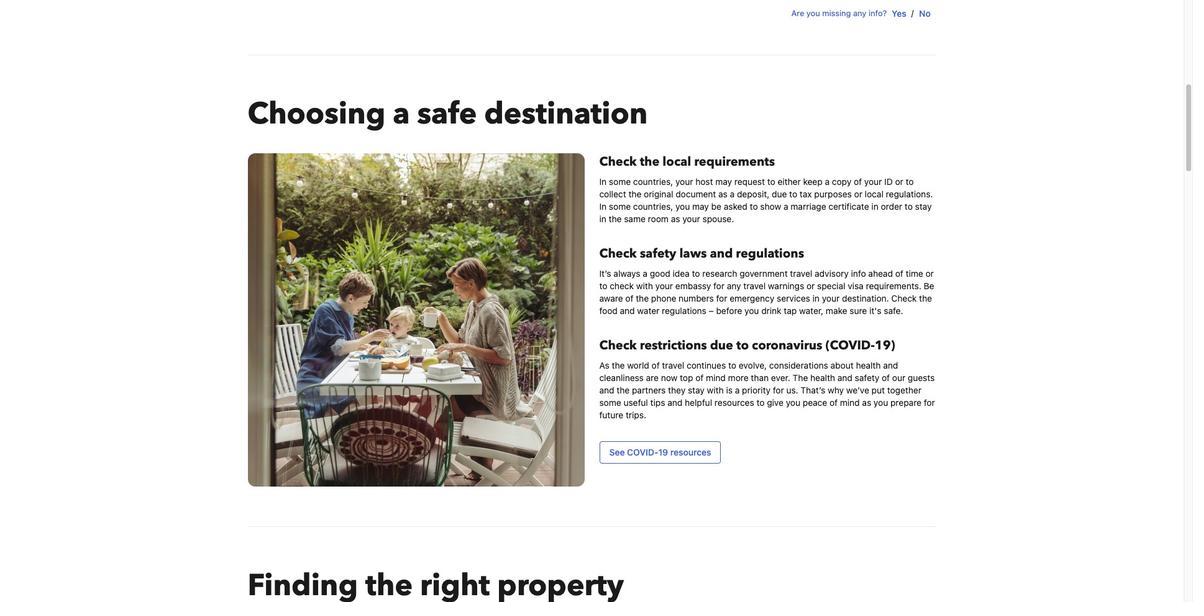 Task type: describe. For each thing, give the bounding box(es) containing it.
2 in from the top
[[599, 201, 607, 212]]

to up regulations.
[[906, 176, 914, 187]]

check
[[610, 281, 634, 291]]

covid-
[[627, 447, 658, 458]]

special
[[817, 281, 845, 291]]

check restrictions due to coronavirus (covid-19) as the world of travel continues to evolve, considerations about health and cleanliness are now top of mind more than ever. the health and safety of our guests and the partners they stay with is a priority for us. that's why we've put together some useful tips and helpful resources to give you peace of mind as you prepare for future trips.
[[599, 337, 935, 421]]

government
[[740, 268, 788, 279]]

0 vertical spatial in
[[871, 201, 878, 212]]

1 horizontal spatial health
[[856, 360, 881, 371]]

the up water on the right of page
[[636, 293, 649, 304]]

no button
[[914, 2, 936, 25]]

your left id
[[864, 176, 882, 187]]

due inside the check the local requirements in some countries, your host may request to either keep a copy of your id or to collect the original document as a deposit, due to tax purposes or local regulations. in some countries, you may be asked to show a marriage certificate in order to stay in the same room as your spouse.
[[772, 189, 787, 199]]

and down the "about"
[[838, 373, 852, 383]]

0 horizontal spatial health
[[810, 373, 835, 383]]

and down cleanliness
[[599, 385, 614, 396]]

our
[[892, 373, 905, 383]]

we've
[[846, 385, 869, 396]]

you inside the check the local requirements in some countries, your host may request to either keep a copy of your id or to collect the original document as a deposit, due to tax purposes or local regulations. in some countries, you may be asked to show a marriage certificate in order to stay in the same room as your spouse.
[[675, 201, 690, 212]]

about
[[831, 360, 854, 371]]

show
[[760, 201, 781, 212]]

research
[[702, 268, 737, 279]]

0 vertical spatial some
[[609, 176, 631, 187]]

order
[[881, 201, 902, 212]]

to up more
[[728, 360, 736, 371]]

it's
[[869, 306, 881, 316]]

are
[[791, 8, 804, 18]]

to down regulations.
[[905, 201, 913, 212]]

certificate
[[829, 201, 869, 212]]

be
[[924, 281, 934, 291]]

2 countries, from the top
[[633, 201, 673, 212]]

or up certificate
[[854, 189, 862, 199]]

drink
[[761, 306, 781, 316]]

make
[[826, 306, 847, 316]]

keep
[[803, 176, 823, 187]]

marriage
[[791, 201, 826, 212]]

missing
[[822, 8, 851, 18]]

19
[[658, 447, 668, 458]]

room
[[648, 214, 669, 224]]

future
[[599, 410, 623, 421]]

more
[[728, 373, 749, 383]]

a up asked
[[730, 189, 735, 199]]

cleanliness
[[599, 373, 644, 383]]

to up embassy
[[692, 268, 700, 279]]

yes
[[892, 8, 906, 19]]

helpful
[[685, 398, 712, 408]]

to down priority
[[757, 398, 765, 408]]

due inside check restrictions due to coronavirus (covid-19) as the world of travel continues to evolve, considerations about health and cleanliness are now top of mind more than ever. the health and safety of our guests and the partners they stay with is a priority for us. that's why we've put together some useful tips and helpful resources to give you peace of mind as you prepare for future trips.
[[710, 337, 733, 354]]

sure
[[850, 306, 867, 316]]

trips.
[[626, 410, 646, 421]]

check the local requirements in some countries, your host may request to either keep a copy of your id or to collect the original document as a deposit, due to tax purposes or local regulations. in some countries, you may be asked to show a marriage certificate in order to stay in the same room as your spouse.
[[599, 153, 933, 224]]

asked
[[724, 201, 747, 212]]

1 vertical spatial some
[[609, 201, 631, 212]]

document
[[676, 189, 716, 199]]

safe.
[[884, 306, 903, 316]]

world
[[627, 360, 649, 371]]

travel inside check restrictions due to coronavirus (covid-19) as the world of travel continues to evolve, considerations about health and cleanliness are now top of mind more than ever. the health and safety of our guests and the partners they stay with is a priority for us. that's why we've put together some useful tips and helpful resources to give you peace of mind as you prepare for future trips.
[[662, 360, 684, 371]]

give
[[767, 398, 784, 408]]

top
[[680, 373, 693, 383]]

a left safe
[[393, 94, 410, 135]]

priority
[[742, 385, 771, 396]]

0 horizontal spatial local
[[663, 153, 691, 170]]

spouse.
[[703, 214, 734, 224]]

or up the be
[[926, 268, 934, 279]]

see covid-19 resources
[[609, 447, 711, 458]]

1 vertical spatial resources
[[670, 447, 711, 458]]

for up before
[[716, 293, 727, 304]]

family enjoying their vacation image
[[248, 153, 584, 487]]

check down requirements.
[[891, 293, 917, 304]]

a up purposes
[[825, 176, 830, 187]]

collect
[[599, 189, 626, 199]]

to down it's
[[599, 281, 607, 291]]

the up the original
[[640, 153, 660, 170]]

check for countries,
[[599, 153, 637, 170]]

together
[[887, 385, 922, 396]]

us.
[[786, 385, 798, 396]]

for down research
[[713, 281, 725, 291]]

water
[[637, 306, 660, 316]]

warnings
[[768, 281, 804, 291]]

are
[[646, 373, 659, 383]]

requirements
[[694, 153, 775, 170]]

embassy
[[675, 281, 711, 291]]

than
[[751, 373, 769, 383]]

with inside check restrictions due to coronavirus (covid-19) as the world of travel continues to evolve, considerations about health and cleanliness are now top of mind more than ever. the health and safety of our guests and the partners they stay with is a priority for us. that's why we've put together some useful tips and helpful resources to give you peace of mind as you prepare for future trips.
[[707, 385, 724, 396]]

and right "food"
[[620, 306, 635, 316]]

ahead
[[868, 268, 893, 279]]

aware
[[599, 293, 623, 304]]

you down put
[[874, 398, 888, 408]]

considerations
[[769, 360, 828, 371]]

id
[[884, 176, 893, 187]]

any inside are you missing any info? yes / no
[[853, 8, 866, 18]]

info
[[851, 268, 866, 279]]

safety inside check restrictions due to coronavirus (covid-19) as the world of travel continues to evolve, considerations about health and cleanliness are now top of mind more than ever. the health and safety of our guests and the partners they stay with is a priority for us. that's why we've put together some useful tips and helpful resources to give you peace of mind as you prepare for future trips.
[[855, 373, 879, 383]]

deposit,
[[737, 189, 769, 199]]

good
[[650, 268, 670, 279]]

a right show
[[784, 201, 788, 212]]

check for 19)
[[599, 337, 637, 354]]

the down cleanliness
[[617, 385, 630, 396]]

your up document
[[675, 176, 693, 187]]

of inside the check the local requirements in some countries, your host may request to either keep a copy of your id or to collect the original document as a deposit, due to tax purposes or local regulations. in some countries, you may be asked to show a marriage certificate in order to stay in the same room as your spouse.
[[854, 176, 862, 187]]

ever.
[[771, 373, 790, 383]]

any inside check safety laws and regulations it's always a good idea to research government travel advisory info ahead of time or to check with your embassy for any travel warnings or special visa requirements. be aware of the phone numbers for emergency services in your destination. check the food and water regulations – before you drink tap water, make sure it's safe.
[[727, 281, 741, 291]]

time
[[906, 268, 923, 279]]

they
[[668, 385, 686, 396]]

laws
[[679, 245, 707, 262]]



Task type: vqa. For each thing, say whether or not it's contained in the screenshot.
continues
yes



Task type: locate. For each thing, give the bounding box(es) containing it.
regulations.
[[886, 189, 933, 199]]

1 horizontal spatial with
[[707, 385, 724, 396]]

0 horizontal spatial mind
[[706, 373, 726, 383]]

0 horizontal spatial regulations
[[662, 306, 706, 316]]

1 horizontal spatial travel
[[743, 281, 766, 291]]

a right is
[[735, 385, 740, 396]]

may right host
[[715, 176, 732, 187]]

2 vertical spatial travel
[[662, 360, 684, 371]]

your down document
[[682, 214, 700, 224]]

info?
[[869, 8, 887, 18]]

of right copy
[[854, 176, 862, 187]]

1 horizontal spatial local
[[865, 189, 884, 199]]

check
[[599, 153, 637, 170], [599, 245, 637, 262], [891, 293, 917, 304], [599, 337, 637, 354]]

in left order at top right
[[871, 201, 878, 212]]

1 countries, from the top
[[633, 176, 673, 187]]

safety up we've
[[855, 373, 879, 383]]

a inside check safety laws and regulations it's always a good idea to research government travel advisory info ahead of time or to check with your embassy for any travel warnings or special visa requirements. be aware of the phone numbers for emergency services in your destination. check the food and water regulations – before you drink tap water, make sure it's safe.
[[643, 268, 647, 279]]

0 vertical spatial stay
[[915, 201, 932, 212]]

0 vertical spatial travel
[[790, 268, 812, 279]]

as inside check restrictions due to coronavirus (covid-19) as the world of travel continues to evolve, considerations about health and cleanliness are now top of mind more than ever. the health and safety of our guests and the partners they stay with is a priority for us. that's why we've put together some useful tips and helpful resources to give you peace of mind as you prepare for future trips.
[[862, 398, 871, 408]]

may down document
[[692, 201, 709, 212]]

you down us.
[[786, 398, 800, 408]]

0 vertical spatial resources
[[715, 398, 754, 408]]

a
[[393, 94, 410, 135], [825, 176, 830, 187], [730, 189, 735, 199], [784, 201, 788, 212], [643, 268, 647, 279], [735, 385, 740, 396]]

2 horizontal spatial as
[[862, 398, 871, 408]]

any
[[853, 8, 866, 18], [727, 281, 741, 291]]

health down "19)"
[[856, 360, 881, 371]]

resources right 19
[[670, 447, 711, 458]]

to left either at right
[[767, 176, 775, 187]]

0 vertical spatial health
[[856, 360, 881, 371]]

of up are
[[652, 360, 660, 371]]

0 vertical spatial may
[[715, 176, 732, 187]]

due up show
[[772, 189, 787, 199]]

numbers
[[679, 293, 714, 304]]

some
[[609, 176, 631, 187], [609, 201, 631, 212], [599, 398, 621, 408]]

for right prepare at the bottom
[[924, 398, 935, 408]]

1 vertical spatial any
[[727, 281, 741, 291]]

1 horizontal spatial stay
[[915, 201, 932, 212]]

2 vertical spatial some
[[599, 398, 621, 408]]

travel up now
[[662, 360, 684, 371]]

0 vertical spatial local
[[663, 153, 691, 170]]

any left info?
[[853, 8, 866, 18]]

destination.
[[842, 293, 889, 304]]

0 horizontal spatial with
[[636, 281, 653, 291]]

idea
[[673, 268, 690, 279]]

1 horizontal spatial resources
[[715, 398, 754, 408]]

in inside check safety laws and regulations it's always a good idea to research government travel advisory info ahead of time or to check with your embassy for any travel warnings or special visa requirements. be aware of the phone numbers for emergency services in your destination. check the food and water regulations – before you drink tap water, make sure it's safe.
[[813, 293, 820, 304]]

you inside check safety laws and regulations it's always a good idea to research government travel advisory info ahead of time or to check with your embassy for any travel warnings or special visa requirements. be aware of the phone numbers for emergency services in your destination. check the food and water regulations – before you drink tap water, make sure it's safe.
[[744, 306, 759, 316]]

check inside check restrictions due to coronavirus (covid-19) as the world of travel continues to evolve, considerations about health and cleanliness are now top of mind more than ever. the health and safety of our guests and the partners they stay with is a priority for us. that's why we've put together some useful tips and helpful resources to give you peace of mind as you prepare for future trips.
[[599, 337, 637, 354]]

and up our
[[883, 360, 898, 371]]

to up the evolve,
[[736, 337, 749, 354]]

stay inside check restrictions due to coronavirus (covid-19) as the world of travel continues to evolve, considerations about health and cleanliness are now top of mind more than ever. the health and safety of our guests and the partners they stay with is a priority for us. that's why we've put together some useful tips and helpful resources to give you peace of mind as you prepare for future trips.
[[688, 385, 705, 396]]

tap
[[784, 306, 797, 316]]

safety inside check safety laws and regulations it's always a good idea to research government travel advisory info ahead of time or to check with your embassy for any travel warnings or special visa requirements. be aware of the phone numbers for emergency services in your destination. check the food and water regulations – before you drink tap water, make sure it's safe.
[[640, 245, 676, 262]]

1 horizontal spatial due
[[772, 189, 787, 199]]

some inside check restrictions due to coronavirus (covid-19) as the world of travel continues to evolve, considerations about health and cleanliness are now top of mind more than ever. the health and safety of our guests and the partners they stay with is a priority for us. that's why we've put together some useful tips and helpful resources to give you peace of mind as you prepare for future trips.
[[599, 398, 621, 408]]

water,
[[799, 306, 823, 316]]

evolve,
[[739, 360, 767, 371]]

0 horizontal spatial as
[[671, 214, 680, 224]]

1 vertical spatial mind
[[840, 398, 860, 408]]

1 horizontal spatial any
[[853, 8, 866, 18]]

0 vertical spatial due
[[772, 189, 787, 199]]

2 vertical spatial in
[[813, 293, 820, 304]]

0 horizontal spatial in
[[599, 214, 606, 224]]

resources inside check restrictions due to coronavirus (covid-19) as the world of travel continues to evolve, considerations about health and cleanliness are now top of mind more than ever. the health and safety of our guests and the partners they stay with is a priority for us. that's why we've put together some useful tips and helpful resources to give you peace of mind as you prepare for future trips.
[[715, 398, 754, 408]]

emergency
[[730, 293, 774, 304]]

stay inside the check the local requirements in some countries, your host may request to either keep a copy of your id or to collect the original document as a deposit, due to tax purposes or local regulations. in some countries, you may be asked to show a marriage certificate in order to stay in the same room as your spouse.
[[915, 201, 932, 212]]

1 horizontal spatial safety
[[855, 373, 879, 383]]

check up as on the right of page
[[599, 337, 637, 354]]

as down we've
[[862, 398, 871, 408]]

2 vertical spatial as
[[862, 398, 871, 408]]

services
[[777, 293, 810, 304]]

1 vertical spatial with
[[707, 385, 724, 396]]

with down good
[[636, 281, 653, 291]]

check safety laws and regulations it's always a good idea to research government travel advisory info ahead of time or to check with your embassy for any travel warnings or special visa requirements. be aware of the phone numbers for emergency services in your destination. check the food and water regulations – before you drink tap water, make sure it's safe.
[[599, 245, 934, 316]]

partners
[[632, 385, 666, 396]]

local up the original
[[663, 153, 691, 170]]

host
[[695, 176, 713, 187]]

it's
[[599, 268, 611, 279]]

in up collect
[[599, 176, 607, 187]]

any down research
[[727, 281, 741, 291]]

requirements.
[[866, 281, 921, 291]]

some up 'future'
[[599, 398, 621, 408]]

0 horizontal spatial safety
[[640, 245, 676, 262]]

prepare
[[890, 398, 922, 408]]

you inside are you missing any info? yes / no
[[806, 8, 820, 18]]

resources down is
[[715, 398, 754, 408]]

your up the phone
[[655, 281, 673, 291]]

as up be
[[718, 189, 728, 199]]

1 horizontal spatial mind
[[840, 398, 860, 408]]

now
[[661, 373, 678, 383]]

some down collect
[[609, 201, 631, 212]]

1 vertical spatial may
[[692, 201, 709, 212]]

continues
[[687, 360, 726, 371]]

0 horizontal spatial stay
[[688, 385, 705, 396]]

useful
[[624, 398, 648, 408]]

peace
[[803, 398, 827, 408]]

a left good
[[643, 268, 647, 279]]

copy
[[832, 176, 851, 187]]

see
[[609, 447, 625, 458]]

be
[[711, 201, 721, 212]]

1 vertical spatial stay
[[688, 385, 705, 396]]

1 horizontal spatial as
[[718, 189, 728, 199]]

of up requirements.
[[895, 268, 903, 279]]

choosing
[[248, 94, 385, 135]]

0 vertical spatial countries,
[[633, 176, 673, 187]]

to down deposit,
[[750, 201, 758, 212]]

that's
[[801, 385, 825, 396]]

or
[[895, 176, 903, 187], [854, 189, 862, 199], [926, 268, 934, 279], [807, 281, 815, 291]]

local up order at top right
[[865, 189, 884, 199]]

of
[[854, 176, 862, 187], [895, 268, 903, 279], [625, 293, 633, 304], [652, 360, 660, 371], [696, 373, 704, 383], [882, 373, 890, 383], [830, 398, 838, 408]]

travel up warnings
[[790, 268, 812, 279]]

phone
[[651, 293, 676, 304]]

of down why
[[830, 398, 838, 408]]

coronavirus
[[752, 337, 822, 354]]

1 vertical spatial due
[[710, 337, 733, 354]]

of left our
[[882, 373, 890, 383]]

0 vertical spatial mind
[[706, 373, 726, 383]]

see covid-19 resources link
[[599, 442, 721, 464]]

before
[[716, 306, 742, 316]]

you down emergency
[[744, 306, 759, 316]]

destination
[[484, 94, 648, 135]]

stay down regulations.
[[915, 201, 932, 212]]

are you missing any info? yes / no
[[791, 8, 931, 19]]

purposes
[[814, 189, 852, 199]]

countries, up "room"
[[633, 201, 673, 212]]

1 vertical spatial in
[[599, 201, 607, 212]]

food
[[599, 306, 618, 316]]

or left special
[[807, 281, 815, 291]]

1 horizontal spatial regulations
[[736, 245, 804, 262]]

check inside the check the local requirements in some countries, your host may request to either keep a copy of your id or to collect the original document as a deposit, due to tax purposes or local regulations. in some countries, you may be asked to show a marriage certificate in order to stay in the same room as your spouse.
[[599, 153, 637, 170]]

regulations up government
[[736, 245, 804, 262]]

the left same
[[609, 214, 622, 224]]

0 horizontal spatial may
[[692, 201, 709, 212]]

regulations down numbers
[[662, 306, 706, 316]]

same
[[624, 214, 646, 224]]

0 horizontal spatial any
[[727, 281, 741, 291]]

or right id
[[895, 176, 903, 187]]

with
[[636, 281, 653, 291], [707, 385, 724, 396]]

a inside check restrictions due to coronavirus (covid-19) as the world of travel continues to evolve, considerations about health and cleanliness are now top of mind more than ever. the health and safety of our guests and the partners they stay with is a priority for us. that's why we've put together some useful tips and helpful resources to give you peace of mind as you prepare for future trips.
[[735, 385, 740, 396]]

the
[[793, 373, 808, 383]]

(covid-
[[826, 337, 875, 354]]

request
[[734, 176, 765, 187]]

in
[[599, 176, 607, 187], [599, 201, 607, 212]]

to left the tax
[[789, 189, 797, 199]]

your down special
[[822, 293, 840, 304]]

with left is
[[707, 385, 724, 396]]

the right collect
[[629, 189, 642, 199]]

no
[[919, 8, 931, 19]]

1 vertical spatial in
[[599, 214, 606, 224]]

advisory
[[815, 268, 849, 279]]

0 vertical spatial safety
[[640, 245, 676, 262]]

health up "that's"
[[810, 373, 835, 383]]

countries, up the original
[[633, 176, 673, 187]]

1 vertical spatial regulations
[[662, 306, 706, 316]]

to
[[767, 176, 775, 187], [906, 176, 914, 187], [789, 189, 797, 199], [750, 201, 758, 212], [905, 201, 913, 212], [692, 268, 700, 279], [599, 281, 607, 291], [736, 337, 749, 354], [728, 360, 736, 371], [757, 398, 765, 408]]

travel up emergency
[[743, 281, 766, 291]]

0 vertical spatial regulations
[[736, 245, 804, 262]]

choosing a safe destination
[[248, 94, 648, 135]]

safety
[[640, 245, 676, 262], [855, 373, 879, 383]]

1 horizontal spatial may
[[715, 176, 732, 187]]

/
[[911, 8, 914, 18]]

safety up good
[[640, 245, 676, 262]]

1 horizontal spatial in
[[813, 293, 820, 304]]

19)
[[875, 337, 895, 354]]

tips
[[650, 398, 665, 408]]

mind down "continues"
[[706, 373, 726, 383]]

may
[[715, 176, 732, 187], [692, 201, 709, 212]]

due
[[772, 189, 787, 199], [710, 337, 733, 354]]

yes button
[[887, 2, 911, 25]]

1 vertical spatial local
[[865, 189, 884, 199]]

2 horizontal spatial travel
[[790, 268, 812, 279]]

1 vertical spatial health
[[810, 373, 835, 383]]

of down 'check'
[[625, 293, 633, 304]]

you right are at right top
[[806, 8, 820, 18]]

of right top
[[696, 373, 704, 383]]

due up "continues"
[[710, 337, 733, 354]]

0 vertical spatial with
[[636, 281, 653, 291]]

as
[[599, 360, 609, 371]]

1 vertical spatial safety
[[855, 373, 879, 383]]

check up always
[[599, 245, 637, 262]]

0 horizontal spatial resources
[[670, 447, 711, 458]]

is
[[726, 385, 733, 396]]

you down document
[[675, 201, 690, 212]]

and down they
[[668, 398, 682, 408]]

in up water,
[[813, 293, 820, 304]]

the up cleanliness
[[612, 360, 625, 371]]

original
[[644, 189, 673, 199]]

stay up "helpful"
[[688, 385, 705, 396]]

check up collect
[[599, 153, 637, 170]]

0 vertical spatial in
[[599, 176, 607, 187]]

guests
[[908, 373, 935, 383]]

some up collect
[[609, 176, 631, 187]]

0 vertical spatial as
[[718, 189, 728, 199]]

0 vertical spatial any
[[853, 8, 866, 18]]

0 horizontal spatial due
[[710, 337, 733, 354]]

1 vertical spatial as
[[671, 214, 680, 224]]

and up research
[[710, 245, 733, 262]]

your
[[675, 176, 693, 187], [864, 176, 882, 187], [682, 214, 700, 224], [655, 281, 673, 291], [822, 293, 840, 304]]

1 vertical spatial countries,
[[633, 201, 673, 212]]

1 in from the top
[[599, 176, 607, 187]]

either
[[778, 176, 801, 187]]

check for always
[[599, 245, 637, 262]]

in down collect
[[599, 201, 607, 212]]

for down ever.
[[773, 385, 784, 396]]

mind down we've
[[840, 398, 860, 408]]

always
[[614, 268, 640, 279]]

0 horizontal spatial travel
[[662, 360, 684, 371]]

the down the be
[[919, 293, 932, 304]]

visa
[[848, 281, 864, 291]]

why
[[828, 385, 844, 396]]

in down collect
[[599, 214, 606, 224]]

1 vertical spatial travel
[[743, 281, 766, 291]]

2 horizontal spatial in
[[871, 201, 878, 212]]

–
[[709, 306, 714, 316]]

as right "room"
[[671, 214, 680, 224]]

with inside check safety laws and regulations it's always a good idea to research government travel advisory info ahead of time or to check with your embassy for any travel warnings or special visa requirements. be aware of the phone numbers for emergency services in your destination. check the food and water regulations – before you drink tap water, make sure it's safe.
[[636, 281, 653, 291]]



